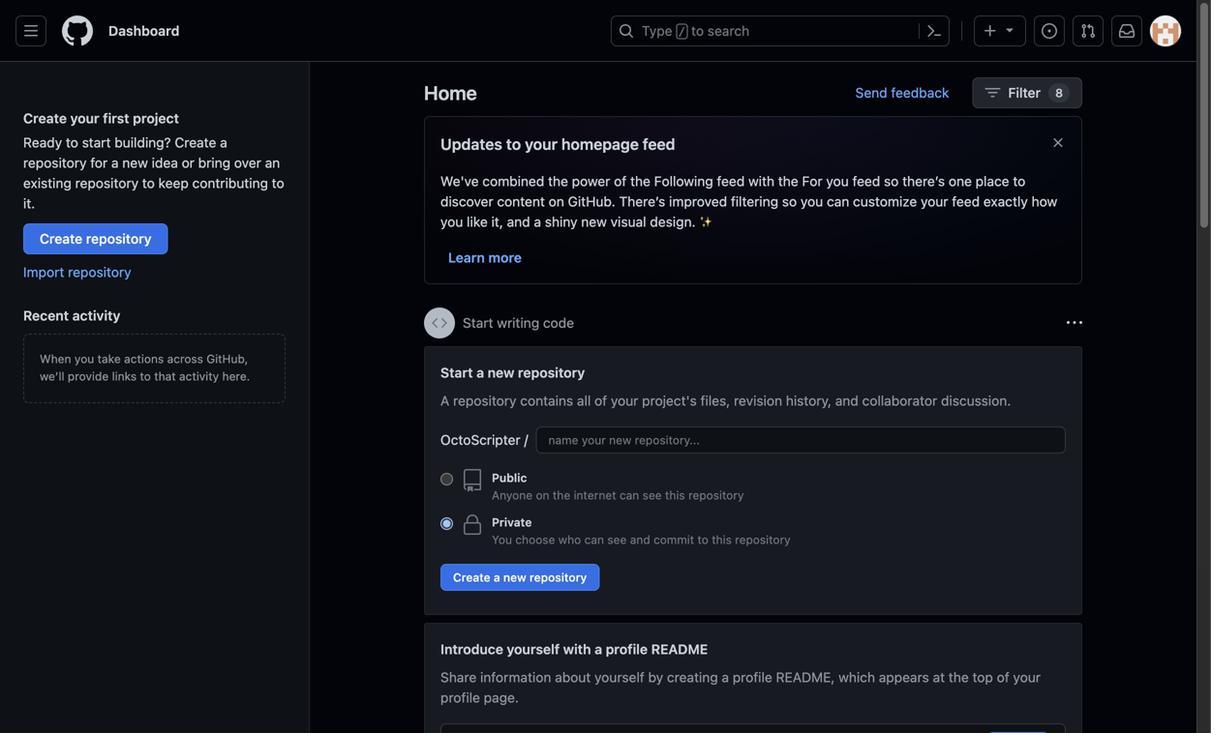 Task type: vqa. For each thing, say whether or not it's contained in the screenshot.
1 related to Fix trailing zeros in decimal
no



Task type: describe. For each thing, give the bounding box(es) containing it.
can inside private you choose who can see and commit to this repository
[[584, 533, 604, 547]]

updates
[[440, 135, 502, 153]]

send feedback link
[[855, 83, 949, 103]]

actions
[[124, 352, 164, 366]]

readme,
[[776, 670, 835, 686]]

project's
[[642, 393, 697, 409]]

power
[[572, 173, 610, 189]]

create a new repository element
[[440, 363, 1066, 599]]

dashboard link
[[101, 15, 187, 46]]

a inside button
[[494, 571, 500, 585]]

for
[[90, 155, 108, 171]]

repository up import repository link
[[86, 231, 152, 247]]

you down the for
[[801, 194, 823, 210]]

public
[[492, 471, 527, 485]]

you right the for
[[826, 173, 849, 189]]

you
[[492, 533, 512, 547]]

place
[[976, 173, 1009, 189]]

a left readme
[[595, 642, 602, 658]]

new inside button
[[503, 571, 526, 585]]

across
[[167, 352, 203, 366]]

0 horizontal spatial with
[[563, 642, 591, 658]]

private
[[492, 516, 532, 530]]

share information about yourself by creating a profile readme, which appears at the top of your profile page.
[[440, 670, 1041, 706]]

ready
[[23, 135, 62, 151]]

collaborator
[[862, 393, 937, 409]]

octoscripter /
[[440, 432, 528, 448]]

0 horizontal spatial yourself
[[507, 642, 560, 658]]

the left the for
[[778, 173, 798, 189]]

introduce
[[440, 642, 503, 658]]

discussion.
[[941, 393, 1011, 409]]

octoscripter
[[440, 432, 520, 448]]

we've
[[440, 173, 479, 189]]

notifications image
[[1119, 23, 1135, 39]]

repository inside public anyone on the internet can see this repository
[[688, 489, 744, 502]]

to left keep at the top left of page
[[142, 175, 155, 191]]

when you take actions across github, we'll provide links to that activity here.
[[40, 352, 250, 383]]

commit
[[654, 533, 694, 547]]

with inside 'we've combined the power of the following feed with the for you feed so there's one place to discover content on github. there's improved filtering so you can customize your feed exactly how you like it, and a shiny new visual design. ✨'
[[748, 173, 775, 189]]

repository up the octoscripter /
[[453, 393, 517, 409]]

to inside 'we've combined the power of the following feed with the for you feed so there's one place to discover content on github. there's improved filtering so you can customize your feed exactly how you like it, and a shiny new visual design. ✨'
[[1013, 173, 1026, 189]]

the inside public anyone on the internet can see this repository
[[553, 489, 570, 502]]

command palette image
[[926, 23, 942, 39]]

create up or
[[175, 135, 216, 151]]

all
[[577, 393, 591, 409]]

1 horizontal spatial so
[[884, 173, 899, 189]]

choose
[[515, 533, 555, 547]]

1 vertical spatial and
[[835, 393, 859, 409]]

content
[[497, 194, 545, 210]]

feed up filtering
[[717, 173, 745, 189]]

github.
[[568, 194, 615, 210]]

you inside when you take actions across github, we'll provide links to that activity here.
[[74, 352, 94, 366]]

homepage image
[[62, 15, 93, 46]]

discover
[[440, 194, 493, 210]]

appears
[[879, 670, 929, 686]]

bring
[[198, 155, 230, 171]]

send feedback
[[855, 85, 949, 101]]

revision
[[734, 393, 782, 409]]

a up the "bring"
[[220, 135, 227, 151]]

the up there's
[[630, 173, 650, 189]]

the left "power"
[[548, 173, 568, 189]]

contributing
[[192, 175, 268, 191]]

links
[[112, 370, 137, 383]]

see inside public anyone on the internet can see this repository
[[642, 489, 662, 502]]

filter image
[[985, 85, 1000, 101]]

more
[[488, 250, 522, 266]]

start a new repository
[[440, 365, 585, 381]]

repository down for
[[75, 175, 139, 191]]

git pull request image
[[1080, 23, 1096, 39]]

filtering
[[731, 194, 778, 210]]

issue opened image
[[1042, 23, 1057, 39]]

when
[[40, 352, 71, 366]]

or
[[182, 155, 195, 171]]

recent
[[23, 308, 69, 324]]

files,
[[701, 393, 730, 409]]

we've combined the power of the following feed with the for you feed so there's one place to discover content on github. there's improved filtering so you can customize your feed exactly how you like it, and a shiny new visual design. ✨
[[440, 173, 1057, 230]]

repository down create repository link
[[68, 264, 131, 280]]

create repository
[[40, 231, 152, 247]]

history,
[[786, 393, 832, 409]]

internet
[[574, 489, 616, 502]]

to inside when you take actions across github, we'll provide links to that activity here.
[[140, 370, 151, 383]]

anyone
[[492, 489, 533, 502]]

x image
[[1050, 135, 1066, 151]]

who
[[558, 533, 581, 547]]

new down 'writing'
[[488, 365, 514, 381]]

this inside private you choose who can see and commit to this repository
[[712, 533, 732, 547]]

home
[[424, 81, 477, 104]]

idea
[[152, 155, 178, 171]]

here.
[[222, 370, 250, 383]]

by
[[648, 670, 663, 686]]

which
[[839, 670, 875, 686]]

how
[[1032, 194, 1057, 210]]

new inside 'we've combined the power of the following feed with the for you feed so there's one place to discover content on github. there's improved filtering so you can customize your feed exactly how you like it, and a shiny new visual design. ✨'
[[581, 214, 607, 230]]

private you choose who can see and commit to this repository
[[492, 516, 791, 547]]

0 horizontal spatial activity
[[72, 308, 120, 324]]

dashboard
[[108, 23, 180, 39]]

github,
[[206, 352, 248, 366]]

customize
[[853, 194, 917, 210]]

for
[[802, 173, 823, 189]]

building?
[[115, 135, 171, 151]]

a inside 'share information about yourself by creating a profile readme, which appears at the top of your profile page.'
[[722, 670, 729, 686]]

that
[[154, 370, 176, 383]]

none radio inside create a new repository 'element'
[[440, 518, 453, 531]]

create for create a new repository
[[453, 571, 490, 585]]

an
[[265, 155, 280, 171]]

plus image
[[983, 23, 998, 39]]

type
[[642, 23, 672, 39]]

like
[[467, 214, 488, 230]]



Task type: locate. For each thing, give the bounding box(es) containing it.
0 vertical spatial see
[[642, 489, 662, 502]]

activity up "take"
[[72, 308, 120, 324]]

you
[[826, 173, 849, 189], [801, 194, 823, 210], [440, 214, 463, 230], [74, 352, 94, 366]]

start right "code" image
[[463, 315, 493, 331]]

start
[[82, 135, 111, 151]]

1 horizontal spatial and
[[630, 533, 650, 547]]

can right internet
[[620, 489, 639, 502]]

0 vertical spatial /
[[678, 25, 685, 39]]

your inside 'we've combined the power of the following feed with the for you feed so there's one place to discover content on github. there's improved filtering so you can customize your feed exactly how you like it, and a shiny new visual design. ✨'
[[921, 194, 948, 210]]

the
[[548, 173, 568, 189], [630, 173, 650, 189], [778, 173, 798, 189], [553, 489, 570, 502], [949, 670, 969, 686]]

repository
[[23, 155, 87, 171], [75, 175, 139, 191], [86, 231, 152, 247], [68, 264, 131, 280], [518, 365, 585, 381], [453, 393, 517, 409], [688, 489, 744, 502], [735, 533, 791, 547], [530, 571, 587, 585]]

on inside 'we've combined the power of the following feed with the for you feed so there's one place to discover content on github. there's improved filtering so you can customize your feed exactly how you like it, and a shiny new visual design. ✨'
[[549, 194, 564, 210]]

recent activity
[[23, 308, 120, 324]]

provide
[[68, 370, 109, 383]]

and left the commit
[[630, 533, 650, 547]]

there's
[[619, 194, 665, 210]]

1 vertical spatial can
[[620, 489, 639, 502]]

homepage
[[561, 135, 639, 153]]

import
[[23, 264, 64, 280]]

your inside 'share information about yourself by creating a profile readme, which appears at the top of your profile page.'
[[1013, 670, 1041, 686]]

a inside 'we've combined the power of the following feed with the for you feed so there's one place to discover content on github. there's improved filtering so you can customize your feed exactly how you like it, and a shiny new visual design. ✨'
[[534, 214, 541, 230]]

/ up public
[[524, 432, 528, 448]]

yourself left by
[[594, 670, 645, 686]]

none radio inside create a new repository 'element'
[[440, 473, 453, 486]]

with up filtering
[[748, 173, 775, 189]]

you down discover
[[440, 214, 463, 230]]

activity
[[72, 308, 120, 324], [179, 370, 219, 383]]

start up a
[[440, 365, 473, 381]]

profile left readme
[[606, 642, 648, 658]]

to
[[691, 23, 704, 39], [66, 135, 78, 151], [506, 135, 521, 153], [1013, 173, 1026, 189], [142, 175, 155, 191], [272, 175, 284, 191], [140, 370, 151, 383], [697, 533, 708, 547]]

why am i seeing this? image
[[1067, 316, 1082, 331]]

1 horizontal spatial /
[[678, 25, 685, 39]]

1 vertical spatial of
[[595, 393, 607, 409]]

of inside 'we've combined the power of the following feed with the for you feed so there's one place to discover content on github. there's improved filtering so you can customize your feed exactly how you like it, and a shiny new visual design. ✨'
[[614, 173, 627, 189]]

1 horizontal spatial this
[[712, 533, 732, 547]]

0 vertical spatial on
[[549, 194, 564, 210]]

learn more
[[448, 250, 522, 266]]

on inside public anyone on the internet can see this repository
[[536, 489, 549, 502]]

your up the combined
[[525, 135, 558, 153]]

/ right type
[[678, 25, 685, 39]]

new down github.
[[581, 214, 607, 230]]

with up about
[[563, 642, 591, 658]]

this up the commit
[[665, 489, 685, 502]]

0 horizontal spatial /
[[524, 432, 528, 448]]

1 vertical spatial /
[[524, 432, 528, 448]]

the right at
[[949, 670, 969, 686]]

0 vertical spatial activity
[[72, 308, 120, 324]]

/ for octoscripter
[[524, 432, 528, 448]]

1 vertical spatial activity
[[179, 370, 219, 383]]

0 horizontal spatial and
[[507, 214, 530, 230]]

1 horizontal spatial of
[[614, 173, 627, 189]]

repository up existing
[[23, 155, 87, 171]]

shiny
[[545, 214, 578, 230]]

0 vertical spatial so
[[884, 173, 899, 189]]

None radio
[[440, 473, 453, 486]]

activity down across
[[179, 370, 219, 383]]

one
[[949, 173, 972, 189]]

to inside private you choose who can see and commit to this repository
[[697, 533, 708, 547]]

learn more link
[[448, 250, 522, 266]]

project
[[133, 110, 179, 126]]

so up the customize
[[884, 173, 899, 189]]

your inside create your first project ready to start building? create a repository for a new idea or bring over an existing repository to keep contributing to it.
[[70, 110, 99, 126]]

new down you on the bottom left of the page
[[503, 571, 526, 585]]

your
[[70, 110, 99, 126], [525, 135, 558, 153], [921, 194, 948, 210], [611, 393, 638, 409], [1013, 670, 1041, 686]]

start inside create a new repository 'element'
[[440, 365, 473, 381]]

feed up following
[[643, 135, 675, 153]]

1 horizontal spatial with
[[748, 173, 775, 189]]

filter
[[1008, 85, 1041, 101]]

send
[[855, 85, 887, 101]]

combined
[[482, 173, 544, 189]]

exactly
[[983, 194, 1028, 210]]

introduce yourself with a profile readme
[[440, 642, 708, 658]]

updates to your homepage feed
[[440, 135, 675, 153]]

repository down the who
[[530, 571, 587, 585]]

1 vertical spatial profile
[[733, 670, 772, 686]]

2 horizontal spatial and
[[835, 393, 859, 409]]

a
[[220, 135, 227, 151], [111, 155, 119, 171], [534, 214, 541, 230], [476, 365, 484, 381], [494, 571, 500, 585], [595, 642, 602, 658], [722, 670, 729, 686]]

about
[[555, 670, 591, 686]]

create up ready
[[23, 110, 67, 126]]

there's
[[902, 173, 945, 189]]

so right filtering
[[782, 194, 797, 210]]

see
[[642, 489, 662, 502], [607, 533, 627, 547]]

/ inside type / to search
[[678, 25, 685, 39]]

create your first project ready to start building? create a repository for a new idea or bring over an existing repository to keep contributing to it.
[[23, 110, 284, 212]]

and down content
[[507, 214, 530, 230]]

search
[[708, 23, 750, 39]]

0 horizontal spatial this
[[665, 489, 685, 502]]

to down an
[[272, 175, 284, 191]]

yourself up information
[[507, 642, 560, 658]]

start for start writing code
[[463, 315, 493, 331]]

repository right the commit
[[735, 533, 791, 547]]

take
[[97, 352, 121, 366]]

profile left readme,
[[733, 670, 772, 686]]

your down there's
[[921, 194, 948, 210]]

over
[[234, 155, 261, 171]]

0 horizontal spatial profile
[[440, 690, 480, 706]]

code image
[[432, 316, 447, 331]]

yourself inside 'share information about yourself by creating a profile readme, which appears at the top of your profile page.'
[[594, 670, 645, 686]]

2 horizontal spatial of
[[997, 670, 1009, 686]]

0 vertical spatial with
[[748, 173, 775, 189]]

0 vertical spatial yourself
[[507, 642, 560, 658]]

introduce yourself with a profile readme element
[[424, 623, 1082, 734]]

profile down share in the bottom of the page
[[440, 690, 480, 706]]

repo image
[[461, 470, 484, 493]]

feed down one
[[952, 194, 980, 210]]

activity inside when you take actions across github, we'll provide links to that activity here.
[[179, 370, 219, 383]]

your right top
[[1013, 670, 1041, 686]]

improved
[[669, 194, 727, 210]]

8
[[1055, 86, 1063, 100]]

1 vertical spatial yourself
[[594, 670, 645, 686]]

public anyone on the internet can see this repository
[[492, 471, 744, 502]]

1 horizontal spatial yourself
[[594, 670, 645, 686]]

0 horizontal spatial of
[[595, 393, 607, 409]]

your inside create a new repository 'element'
[[611, 393, 638, 409]]

of right "power"
[[614, 173, 627, 189]]

import repository
[[23, 264, 131, 280]]

2 vertical spatial can
[[584, 533, 604, 547]]

this inside public anyone on the internet can see this repository
[[665, 489, 685, 502]]

1 horizontal spatial see
[[642, 489, 662, 502]]

1 horizontal spatial profile
[[606, 642, 648, 658]]

create inside button
[[453, 571, 490, 585]]

of right top
[[997, 670, 1009, 686]]

the left internet
[[553, 489, 570, 502]]

repository up the commit
[[688, 489, 744, 502]]

page.
[[484, 690, 519, 706]]

create repository link
[[23, 224, 168, 255]]

see right the who
[[607, 533, 627, 547]]

/ inside create a new repository 'element'
[[524, 432, 528, 448]]

the inside 'share information about yourself by creating a profile readme, which appears at the top of your profile page.'
[[949, 670, 969, 686]]

code
[[543, 315, 574, 331]]

1 vertical spatial this
[[712, 533, 732, 547]]

visual
[[611, 214, 646, 230]]

to left search
[[691, 23, 704, 39]]

following
[[654, 173, 713, 189]]

create a new repository button
[[440, 564, 600, 592]]

create down lock image
[[453, 571, 490, 585]]

create up import repository link
[[40, 231, 82, 247]]

to up exactly
[[1013, 173, 1026, 189]]

Repository name text field
[[536, 427, 1066, 454]]

we'll
[[40, 370, 64, 383]]

top
[[973, 670, 993, 686]]

2 vertical spatial profile
[[440, 690, 480, 706]]

type / to search
[[642, 23, 750, 39]]

and inside 'we've combined the power of the following feed with the for you feed so there's one place to discover content on github. there's improved filtering so you can customize your feed exactly how you like it, and a shiny new visual design. ✨'
[[507, 214, 530, 230]]

of for all
[[595, 393, 607, 409]]

create for create repository
[[40, 231, 82, 247]]

see inside private you choose who can see and commit to this repository
[[607, 533, 627, 547]]

to right the commit
[[697, 533, 708, 547]]

0 vertical spatial can
[[827, 194, 849, 210]]

your up start
[[70, 110, 99, 126]]

existing
[[23, 175, 71, 191]]

1 vertical spatial start
[[440, 365, 473, 381]]

create for create your first project ready to start building? create a repository for a new idea or bring over an existing repository to keep contributing to it.
[[23, 110, 67, 126]]

it,
[[491, 214, 503, 230]]

keep
[[158, 175, 189, 191]]

new inside create your first project ready to start building? create a repository for a new idea or bring over an existing repository to keep contributing to it.
[[122, 155, 148, 171]]

and inside private you choose who can see and commit to this repository
[[630, 533, 650, 547]]

1 horizontal spatial can
[[620, 489, 639, 502]]

/ for type
[[678, 25, 685, 39]]

0 horizontal spatial can
[[584, 533, 604, 547]]

to up the combined
[[506, 135, 521, 153]]

and right history,
[[835, 393, 859, 409]]

0 vertical spatial profile
[[606, 642, 648, 658]]

can right the who
[[584, 533, 604, 547]]

repository inside private you choose who can see and commit to this repository
[[735, 533, 791, 547]]

a left shiny at the left of page
[[534, 214, 541, 230]]

a down you on the bottom left of the page
[[494, 571, 500, 585]]

create
[[23, 110, 67, 126], [175, 135, 216, 151], [40, 231, 82, 247], [453, 571, 490, 585]]

start for start a new repository
[[440, 365, 473, 381]]

of inside create a new repository 'element'
[[595, 393, 607, 409]]

can inside 'we've combined the power of the following feed with the for you feed so there's one place to discover content on github. there's improved filtering so you can customize your feed exactly how you like it, and a shiny new visual design. ✨'
[[827, 194, 849, 210]]

a down the start writing code
[[476, 365, 484, 381]]

repository inside button
[[530, 571, 587, 585]]

1 vertical spatial see
[[607, 533, 627, 547]]

writing
[[497, 315, 539, 331]]

1 horizontal spatial activity
[[179, 370, 219, 383]]

feedback
[[891, 85, 949, 101]]

contains
[[520, 393, 573, 409]]

new down building? at the left top
[[122, 155, 148, 171]]

lock image
[[461, 514, 484, 537]]

None radio
[[440, 518, 453, 531]]

a
[[440, 393, 449, 409]]

a right creating
[[722, 670, 729, 686]]

of for power
[[614, 173, 627, 189]]

design.
[[650, 214, 696, 230]]

1 vertical spatial on
[[536, 489, 549, 502]]

2 horizontal spatial can
[[827, 194, 849, 210]]

1 vertical spatial so
[[782, 194, 797, 210]]

a right for
[[111, 155, 119, 171]]

2 vertical spatial of
[[997, 670, 1009, 686]]

2 horizontal spatial profile
[[733, 670, 772, 686]]

of inside 'share information about yourself by creating a profile readme, which appears at the top of your profile page.'
[[997, 670, 1009, 686]]

0 horizontal spatial so
[[782, 194, 797, 210]]

this
[[665, 489, 685, 502], [712, 533, 732, 547]]

0 vertical spatial start
[[463, 315, 493, 331]]

of right all
[[595, 393, 607, 409]]

2 vertical spatial and
[[630, 533, 650, 547]]

can inside public anyone on the internet can see this repository
[[620, 489, 639, 502]]

so
[[884, 173, 899, 189], [782, 194, 797, 210]]

can left the customize
[[827, 194, 849, 210]]

on up shiny at the left of page
[[549, 194, 564, 210]]

can
[[827, 194, 849, 210], [620, 489, 639, 502], [584, 533, 604, 547]]

learn
[[448, 250, 485, 266]]

to left start
[[66, 135, 78, 151]]

creating
[[667, 670, 718, 686]]

at
[[933, 670, 945, 686]]

triangle down image
[[1002, 22, 1017, 37]]

see up private you choose who can see and commit to this repository
[[642, 489, 662, 502]]

on right anyone
[[536, 489, 549, 502]]

0 horizontal spatial see
[[607, 533, 627, 547]]

0 vertical spatial this
[[665, 489, 685, 502]]

of
[[614, 173, 627, 189], [595, 393, 607, 409], [997, 670, 1009, 686]]

start writing code
[[463, 315, 574, 331]]

profile
[[606, 642, 648, 658], [733, 670, 772, 686], [440, 690, 480, 706]]

feed up the customize
[[852, 173, 880, 189]]

import repository link
[[23, 264, 131, 280]]

you up provide
[[74, 352, 94, 366]]

1 vertical spatial with
[[563, 642, 591, 658]]

0 vertical spatial of
[[614, 173, 627, 189]]

your right all
[[611, 393, 638, 409]]

to down actions
[[140, 370, 151, 383]]

repository up the contains at the left of page
[[518, 365, 585, 381]]

0 vertical spatial and
[[507, 214, 530, 230]]

first
[[103, 110, 129, 126]]

it.
[[23, 196, 35, 212]]

this right the commit
[[712, 533, 732, 547]]



